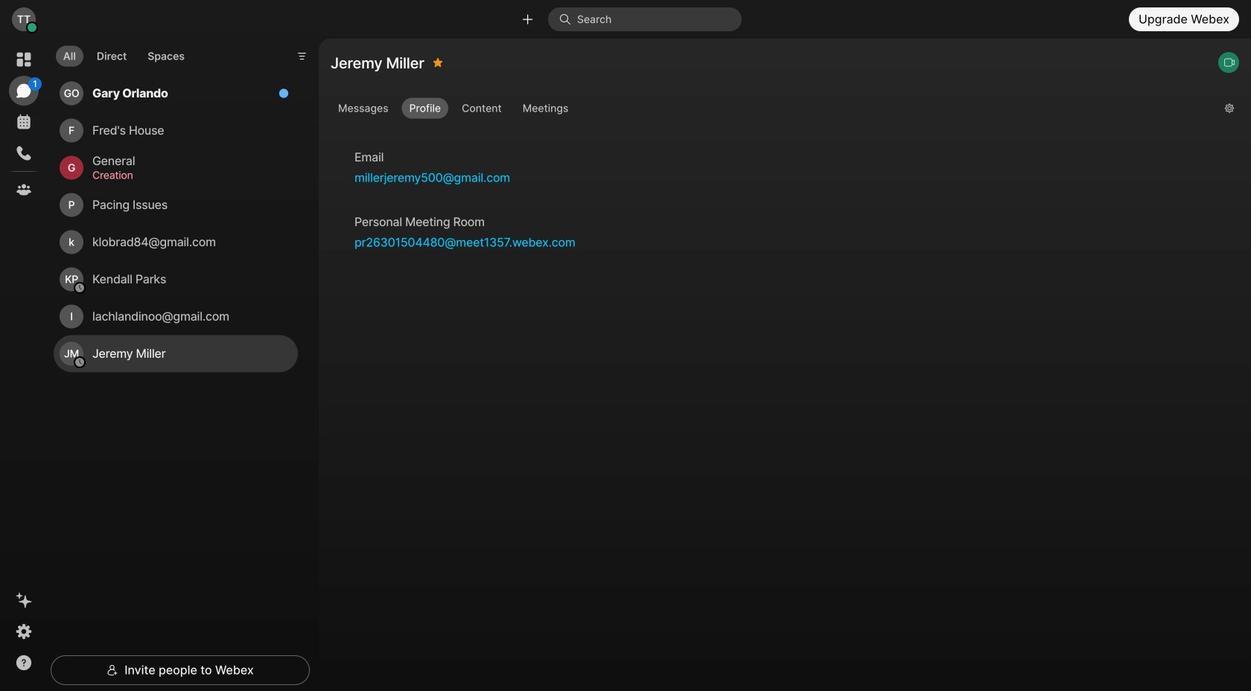 Task type: vqa. For each thing, say whether or not it's contained in the screenshot.
general 'list item'
yes



Task type: locate. For each thing, give the bounding box(es) containing it.
tab list
[[52, 37, 196, 71]]

kendall parks list item
[[54, 261, 298, 298]]

general list item
[[54, 149, 298, 187]]

group
[[331, 98, 1213, 122]]

fred's house list item
[[54, 112, 298, 149]]

jeremy miller list item
[[54, 336, 298, 373]]

lachlandinoo@gmail.com list item
[[54, 298, 298, 336]]

gary orlando, new messages list item
[[54, 75, 298, 112]]

creation element
[[92, 167, 280, 184]]

navigation
[[0, 39, 48, 692]]

webex tab list
[[9, 45, 42, 205]]



Task type: describe. For each thing, give the bounding box(es) containing it.
pacing issues list item
[[54, 187, 298, 224]]

klobrad84@gmail.com list item
[[54, 224, 298, 261]]

new messages image
[[279, 88, 289, 99]]



